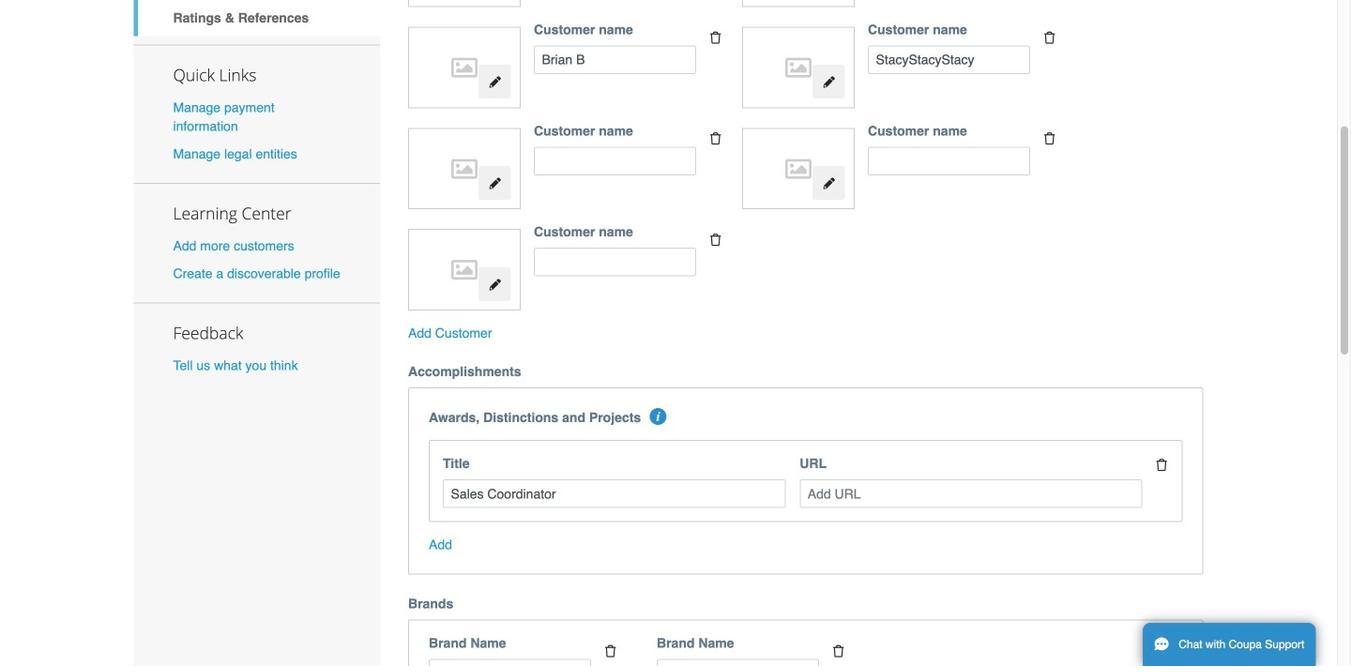 Task type: vqa. For each thing, say whether or not it's contained in the screenshot.
Legal Entity Setup
no



Task type: describe. For each thing, give the bounding box(es) containing it.
additional information image
[[650, 409, 667, 425]]

Add title text field
[[443, 480, 786, 509]]

Add URL text field
[[800, 480, 1143, 509]]



Task type: locate. For each thing, give the bounding box(es) containing it.
None text field
[[534, 46, 697, 74], [868, 46, 1031, 74], [868, 147, 1031, 175], [534, 248, 697, 277], [657, 660, 820, 667], [534, 46, 697, 74], [868, 46, 1031, 74], [868, 147, 1031, 175], [534, 248, 697, 277], [657, 660, 820, 667]]

logo image
[[418, 36, 511, 99], [752, 36, 846, 99], [418, 138, 511, 200], [752, 138, 846, 200], [418, 239, 511, 301]]

None text field
[[534, 147, 697, 175], [429, 660, 591, 667], [534, 147, 697, 175], [429, 660, 591, 667]]

change image image
[[489, 76, 502, 89], [823, 76, 836, 89], [489, 177, 502, 190], [823, 177, 836, 190], [489, 278, 502, 291]]



